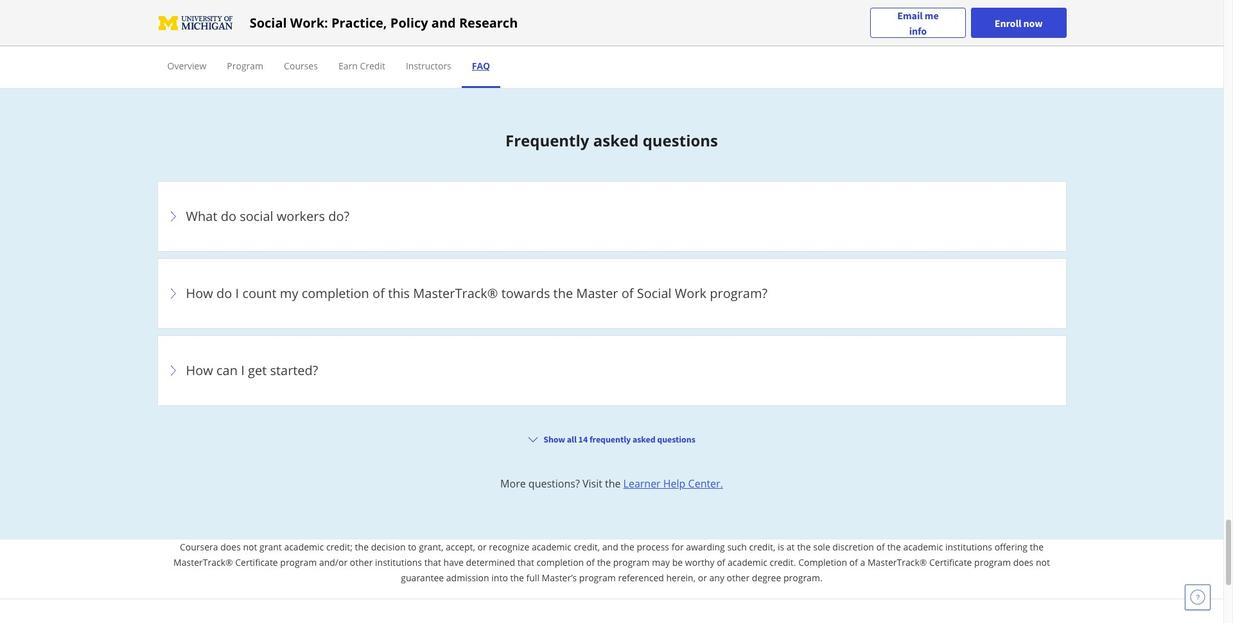 Task type: vqa. For each thing, say whether or not it's contained in the screenshot.
second job
no



Task type: locate. For each thing, give the bounding box(es) containing it.
i left the get
[[241, 362, 245, 379]]

0 horizontal spatial institutions
[[375, 557, 422, 569]]

completion right my
[[302, 285, 369, 302]]

the
[[554, 285, 573, 302], [605, 477, 621, 491], [355, 541, 369, 553], [621, 541, 635, 553], [797, 541, 811, 553], [888, 541, 901, 553], [1030, 541, 1044, 553], [597, 557, 611, 569], [510, 572, 524, 584]]

1 vertical spatial asked
[[633, 434, 656, 445]]

completion inside dropdown button
[[302, 285, 369, 302]]

program right 'master's'
[[579, 572, 616, 584]]

instructors link
[[406, 60, 452, 72]]

my
[[280, 285, 298, 302]]

mastertrack®
[[413, 285, 498, 302], [174, 557, 233, 569], [868, 557, 927, 569]]

at
[[787, 541, 795, 553]]

0 vertical spatial do
[[221, 208, 236, 225]]

of
[[373, 285, 385, 302], [622, 285, 634, 302], [877, 541, 885, 553], [587, 557, 595, 569], [717, 557, 726, 569], [850, 557, 858, 569]]

program down grant
[[280, 557, 317, 569]]

any
[[710, 572, 725, 584]]

1 vertical spatial other
[[727, 572, 750, 584]]

to
[[408, 541, 417, 553]]

do left 'count'
[[217, 285, 232, 302]]

how left 'count'
[[186, 285, 213, 302]]

institutions left the offering
[[946, 541, 993, 553]]

do
[[221, 208, 236, 225], [217, 285, 232, 302]]

1 vertical spatial questions
[[657, 434, 696, 445]]

1 vertical spatial i
[[241, 362, 245, 379]]

do?
[[328, 208, 350, 225]]

other
[[350, 557, 373, 569], [727, 572, 750, 584]]

0 vertical spatial chevron right image
[[165, 363, 181, 379]]

email
[[898, 9, 923, 22]]

this
[[388, 285, 410, 302]]

0 horizontal spatial credit,
[[574, 541, 600, 553]]

or up determined
[[478, 541, 487, 553]]

how inside "list item"
[[186, 285, 213, 302]]

program up "referenced"
[[613, 557, 650, 569]]

1 horizontal spatial and
[[603, 541, 619, 553]]

how left can
[[186, 362, 213, 379]]

certificate
[[235, 557, 278, 569], [930, 557, 972, 569]]

2 certificate from the left
[[930, 557, 972, 569]]

1 vertical spatial do
[[217, 285, 232, 302]]

1 vertical spatial institutions
[[375, 557, 422, 569]]

2 list item from the top
[[157, 490, 1067, 560]]

that down grant,
[[425, 557, 441, 569]]

other down credit;
[[350, 557, 373, 569]]

credit,
[[574, 541, 600, 553], [750, 541, 776, 553]]

questions
[[643, 130, 718, 151], [657, 434, 696, 445]]

how inside list item
[[186, 362, 213, 379]]

credit
[[360, 60, 385, 72]]

a
[[861, 557, 866, 569]]

decision
[[371, 541, 406, 553]]

1 horizontal spatial certificate
[[930, 557, 972, 569]]

the right discretion
[[888, 541, 901, 553]]

1 credit, from the left
[[574, 541, 600, 553]]

practice,
[[332, 14, 387, 31]]

the left may
[[597, 557, 611, 569]]

how do i count my completion of this mastertrack® towards the master of social work program?
[[186, 285, 768, 302]]

1 vertical spatial completion
[[537, 557, 584, 569]]

university of michigan image
[[157, 13, 234, 33]]

academic
[[284, 541, 324, 553], [532, 541, 572, 553], [904, 541, 943, 553], [728, 557, 768, 569]]

mastertrack® right the this
[[413, 285, 498, 302]]

14
[[579, 434, 588, 445]]

1 horizontal spatial i
[[241, 362, 245, 379]]

0 horizontal spatial completion
[[302, 285, 369, 302]]

credit, left is
[[750, 541, 776, 553]]

get
[[248, 362, 267, 379]]

0 horizontal spatial or
[[478, 541, 487, 553]]

1 horizontal spatial that
[[518, 557, 535, 569]]

1 horizontal spatial social
[[637, 285, 672, 302]]

or left any
[[698, 572, 707, 584]]

1 chevron right image from the top
[[165, 209, 181, 224]]

that up the full
[[518, 557, 535, 569]]

credit, up 'master's'
[[574, 541, 600, 553]]

the right the offering
[[1030, 541, 1044, 553]]

and/or
[[319, 557, 348, 569]]

1 vertical spatial social
[[637, 285, 672, 302]]

0 horizontal spatial not
[[243, 541, 257, 553]]

sole
[[814, 541, 831, 553]]

completion up 'master's'
[[537, 557, 584, 569]]

social
[[240, 208, 273, 225]]

chevron right image
[[165, 363, 181, 379], [165, 594, 181, 610]]

program
[[280, 557, 317, 569], [613, 557, 650, 569], [975, 557, 1011, 569], [579, 572, 616, 584]]

do inside dropdown button
[[221, 208, 236, 225]]

0 horizontal spatial other
[[350, 557, 373, 569]]

faq link
[[472, 60, 490, 72]]

grant,
[[419, 541, 444, 553]]

program.
[[784, 572, 823, 584]]

0 horizontal spatial certificate
[[235, 557, 278, 569]]

awarding
[[686, 541, 725, 553]]

1 vertical spatial chevron right image
[[165, 286, 181, 302]]

0 vertical spatial other
[[350, 557, 373, 569]]

does
[[221, 541, 241, 553], [1014, 557, 1034, 569]]

the left process
[[621, 541, 635, 553]]

or
[[478, 541, 487, 553], [698, 572, 707, 584]]

do inside dropdown button
[[217, 285, 232, 302]]

enroll now button
[[971, 8, 1067, 38]]

0 horizontal spatial social
[[250, 14, 287, 31]]

the left the full
[[510, 572, 524, 584]]

social left work: on the top left of page
[[250, 14, 287, 31]]

chevron right image left can
[[165, 363, 181, 379]]

2 credit, from the left
[[750, 541, 776, 553]]

how can i get started? list item
[[157, 336, 1067, 406]]

social work: practice, policy and research
[[250, 14, 518, 31]]

chevron right image inside 'how do i count my completion of this mastertrack® towards the master of social work program?' dropdown button
[[165, 286, 181, 302]]

1 vertical spatial list item
[[157, 490, 1067, 560]]

asked inside dropdown button
[[633, 434, 656, 445]]

1 chevron right image from the top
[[165, 363, 181, 379]]

1 horizontal spatial institutions
[[946, 541, 993, 553]]

help
[[664, 477, 686, 491]]

i for do
[[236, 285, 239, 302]]

that
[[425, 557, 441, 569], [518, 557, 535, 569]]

and right policy
[[432, 14, 456, 31]]

1 vertical spatial and
[[603, 541, 619, 553]]

asked
[[594, 130, 639, 151], [633, 434, 656, 445]]

2 that from the left
[[518, 557, 535, 569]]

earn credit
[[339, 60, 385, 72]]

1 list item from the top
[[157, 413, 1067, 483]]

1 horizontal spatial completion
[[537, 557, 584, 569]]

mastertrack® down the coursera
[[174, 557, 233, 569]]

program?
[[710, 285, 768, 302]]

0 horizontal spatial i
[[236, 285, 239, 302]]

i inside list item
[[241, 362, 245, 379]]

towards
[[502, 285, 550, 302]]

how for how do i count my completion of this mastertrack® towards the master of social work program?
[[186, 285, 213, 302]]

visit
[[583, 477, 603, 491]]

guarantee
[[401, 572, 444, 584]]

2 how from the top
[[186, 362, 213, 379]]

social
[[250, 14, 287, 31], [637, 285, 672, 302]]

0 vertical spatial or
[[478, 541, 487, 553]]

1 vertical spatial not
[[1036, 557, 1050, 569]]

does down the offering
[[1014, 557, 1034, 569]]

1 vertical spatial chevron right image
[[165, 594, 181, 610]]

0 horizontal spatial and
[[432, 14, 456, 31]]

email me info button
[[871, 7, 966, 38]]

institutions
[[946, 541, 993, 553], [375, 557, 422, 569]]

the right credit;
[[355, 541, 369, 553]]

do for what
[[221, 208, 236, 225]]

1 vertical spatial how
[[186, 362, 213, 379]]

chevron right image inside how can i get started? dropdown button
[[165, 363, 181, 379]]

i inside "list item"
[[236, 285, 239, 302]]

0 horizontal spatial that
[[425, 557, 441, 569]]

how for how can i get started?
[[186, 362, 213, 379]]

instructors
[[406, 60, 452, 72]]

degree
[[752, 572, 782, 584]]

0 vertical spatial list item
[[157, 413, 1067, 483]]

list item
[[157, 413, 1067, 483], [157, 490, 1067, 560], [157, 567, 1067, 623]]

0 horizontal spatial mastertrack®
[[174, 557, 233, 569]]

master
[[577, 285, 618, 302]]

coursera
[[180, 541, 218, 553]]

workers
[[277, 208, 325, 225]]

chevron right image inside what do social workers do? dropdown button
[[165, 209, 181, 224]]

1 vertical spatial does
[[1014, 557, 1034, 569]]

how do i count my completion of this mastertrack® towards the master of social work program? button
[[165, 267, 1059, 321]]

accept,
[[446, 541, 475, 553]]

0 vertical spatial questions
[[643, 130, 718, 151]]

1 horizontal spatial mastertrack®
[[413, 285, 498, 302]]

earn credit link
[[339, 60, 385, 72]]

coursera does not grant academic credit; the decision to grant, accept, or recognize academic credit, and the process for awarding such credit, is at the sole discretion of the academic institutions offering the mastertrack® certificate program and/or other institutions that have determined that completion of the program may be worthy of academic credit. completion of a mastertrack® certificate program does not guarantee admission into the full master's program referenced herein, or any other degree program.
[[174, 541, 1050, 584]]

0 vertical spatial does
[[221, 541, 241, 553]]

institutions down decision
[[375, 557, 422, 569]]

not
[[243, 541, 257, 553], [1036, 557, 1050, 569]]

2 chevron right image from the top
[[165, 286, 181, 302]]

i left 'count'
[[236, 285, 239, 302]]

1 horizontal spatial not
[[1036, 557, 1050, 569]]

completion
[[302, 285, 369, 302], [537, 557, 584, 569]]

1 horizontal spatial credit,
[[750, 541, 776, 553]]

0 vertical spatial and
[[432, 14, 456, 31]]

what do social workers do? list item
[[157, 181, 1067, 252]]

other right any
[[727, 572, 750, 584]]

frequently asked questions
[[506, 130, 718, 151]]

1 horizontal spatial does
[[1014, 557, 1034, 569]]

0 vertical spatial how
[[186, 285, 213, 302]]

chevron right image
[[165, 209, 181, 224], [165, 286, 181, 302]]

frequently
[[590, 434, 631, 445]]

and left process
[[603, 541, 619, 553]]

mastertrack® right a
[[868, 557, 927, 569]]

what do social workers do?
[[186, 208, 350, 225]]

how
[[186, 285, 213, 302], [186, 362, 213, 379]]

social left work
[[637, 285, 672, 302]]

2 vertical spatial list item
[[157, 567, 1067, 623]]

1 how from the top
[[186, 285, 213, 302]]

frequently
[[506, 130, 590, 151]]

the left the master
[[554, 285, 573, 302]]

does right the coursera
[[221, 541, 241, 553]]

0 vertical spatial completion
[[302, 285, 369, 302]]

do right what at the left of page
[[221, 208, 236, 225]]

1 horizontal spatial or
[[698, 572, 707, 584]]

chevron right image down the coursera
[[165, 594, 181, 610]]

0 vertical spatial chevron right image
[[165, 209, 181, 224]]

0 vertical spatial i
[[236, 285, 239, 302]]



Task type: describe. For each thing, give the bounding box(es) containing it.
earn
[[339, 60, 358, 72]]

mastertrack® inside dropdown button
[[413, 285, 498, 302]]

policy
[[391, 14, 428, 31]]

is
[[778, 541, 785, 553]]

herein,
[[667, 572, 696, 584]]

questions inside dropdown button
[[657, 434, 696, 445]]

enroll
[[995, 16, 1022, 29]]

work:
[[290, 14, 328, 31]]

overview
[[167, 60, 206, 72]]

the right at
[[797, 541, 811, 553]]

credit;
[[326, 541, 353, 553]]

work
[[675, 285, 707, 302]]

admission
[[446, 572, 489, 584]]

chevron right image for what
[[165, 209, 181, 224]]

for
[[672, 541, 684, 553]]

and inside coursera does not grant academic credit; the decision to grant, accept, or recognize academic credit, and the process for awarding such credit, is at the sole discretion of the academic institutions offering the mastertrack® certificate program and/or other institutions that have determined that completion of the program may be worthy of academic credit. completion of a mastertrack® certificate program does not guarantee admission into the full master's program referenced herein, or any other degree program.
[[603, 541, 619, 553]]

determined
[[466, 557, 515, 569]]

3 list item from the top
[[157, 567, 1067, 623]]

recognize
[[489, 541, 530, 553]]

completion
[[799, 557, 847, 569]]

more
[[501, 477, 526, 491]]

0 vertical spatial social
[[250, 14, 287, 31]]

grant
[[260, 541, 282, 553]]

me
[[925, 9, 939, 22]]

the right visit
[[605, 477, 621, 491]]

can
[[217, 362, 238, 379]]

be
[[673, 557, 683, 569]]

the inside 'how do i count my completion of this mastertrack® towards the master of social work program?' dropdown button
[[554, 285, 573, 302]]

what do social workers do? button
[[165, 190, 1059, 244]]

do for how
[[217, 285, 232, 302]]

help center image
[[1191, 590, 1206, 605]]

credit.
[[770, 557, 796, 569]]

count
[[242, 285, 277, 302]]

how can i get started? button
[[165, 344, 1059, 398]]

learner
[[624, 477, 661, 491]]

offering
[[995, 541, 1028, 553]]

discretion
[[833, 541, 874, 553]]

all
[[567, 434, 577, 445]]

courses link
[[284, 60, 318, 72]]

center.
[[689, 477, 723, 491]]

faq
[[472, 60, 490, 72]]

more questions? visit the learner help center.
[[501, 477, 723, 491]]

2 horizontal spatial mastertrack®
[[868, 557, 927, 569]]

how can i get started?
[[186, 362, 318, 379]]

completion inside coursera does not grant academic credit; the decision to grant, accept, or recognize academic credit, and the process for awarding such credit, is at the sole discretion of the academic institutions offering the mastertrack® certificate program and/or other institutions that have determined that completion of the program may be worthy of academic credit. completion of a mastertrack® certificate program does not guarantee admission into the full master's program referenced herein, or any other degree program.
[[537, 557, 584, 569]]

info
[[910, 24, 927, 37]]

how do i count my completion of this mastertrack® towards the master of social work program? list item
[[157, 258, 1067, 329]]

0 horizontal spatial does
[[221, 541, 241, 553]]

worthy
[[685, 557, 715, 569]]

collapsed list
[[157, 181, 1067, 623]]

0 vertical spatial not
[[243, 541, 257, 553]]

into
[[492, 572, 508, 584]]

i for can
[[241, 362, 245, 379]]

show all 14 frequently asked questions button
[[523, 428, 701, 451]]

learner help center. link
[[624, 477, 723, 491]]

chevron right image for how
[[165, 286, 181, 302]]

questions?
[[529, 477, 580, 491]]

1 certificate from the left
[[235, 557, 278, 569]]

1 that from the left
[[425, 557, 441, 569]]

1 vertical spatial or
[[698, 572, 707, 584]]

1 horizontal spatial other
[[727, 572, 750, 584]]

full
[[527, 572, 540, 584]]

courses
[[284, 60, 318, 72]]

may
[[652, 557, 670, 569]]

0 vertical spatial institutions
[[946, 541, 993, 553]]

program
[[227, 60, 263, 72]]

master's
[[542, 572, 577, 584]]

2 chevron right image from the top
[[165, 594, 181, 610]]

such
[[728, 541, 747, 553]]

referenced
[[618, 572, 664, 584]]

process
[[637, 541, 670, 553]]

certificate menu element
[[157, 46, 1067, 88]]

0 vertical spatial asked
[[594, 130, 639, 151]]

started?
[[270, 362, 318, 379]]

program down the offering
[[975, 557, 1011, 569]]

social inside dropdown button
[[637, 285, 672, 302]]

now
[[1024, 16, 1043, 29]]

show all 14 frequently asked questions
[[544, 434, 696, 445]]

research
[[459, 14, 518, 31]]

have
[[444, 557, 464, 569]]

what
[[186, 208, 217, 225]]

program link
[[227, 60, 263, 72]]

email me info
[[898, 9, 939, 37]]

enroll now
[[995, 16, 1043, 29]]

show
[[544, 434, 566, 445]]

overview link
[[167, 60, 206, 72]]



